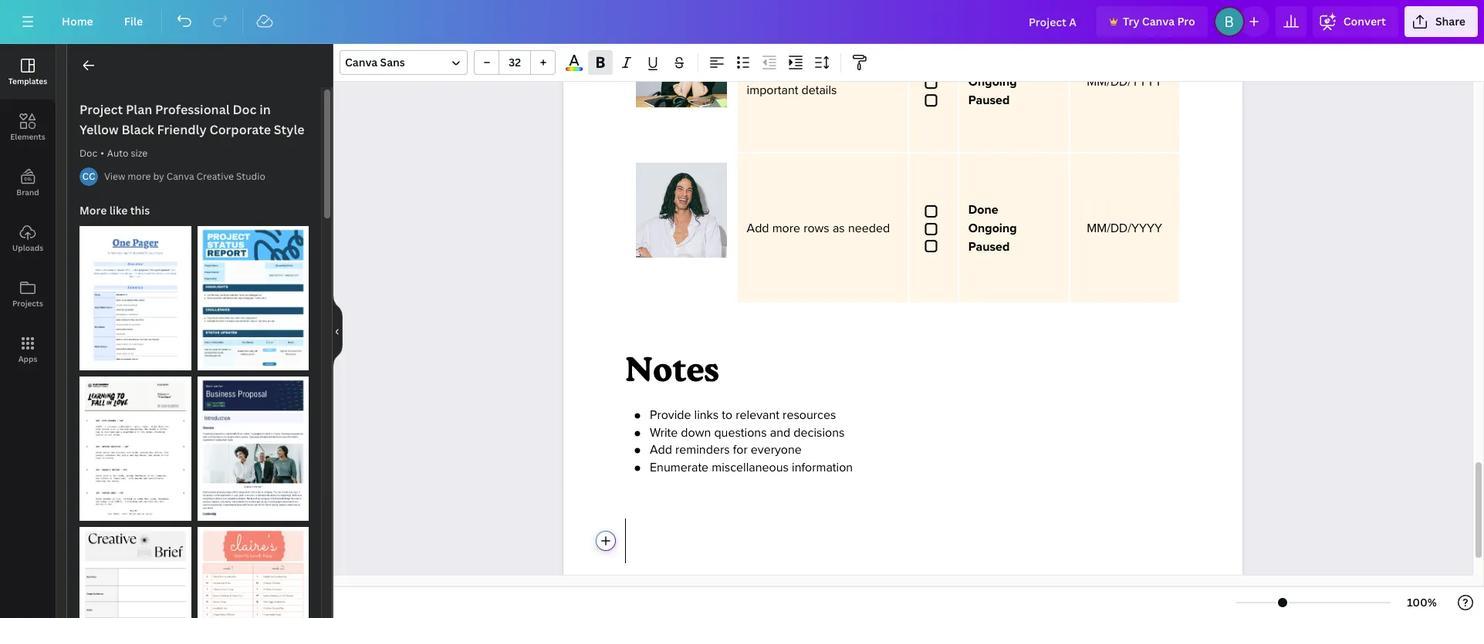 Task type: describe. For each thing, give the bounding box(es) containing it.
tv & film script professional doc in black and white agnostic style image
[[80, 377, 191, 521]]

try canva pro button
[[1097, 6, 1208, 37]]

friendly
[[157, 121, 207, 138]]

everyone
[[751, 442, 802, 458]]

canva creative studio image
[[80, 168, 98, 186]]

down
[[681, 425, 711, 441]]

questions
[[714, 425, 767, 441]]

uploads button
[[0, 211, 56, 266]]

monthly meal planner doc in coral white cute style image
[[197, 527, 309, 618]]

view more by canva creative studio
[[104, 170, 265, 183]]

business proposal professional doc in dark blue green abstract professional style group
[[197, 367, 309, 521]]

one pager doc in black and white blue light blue classic professional style group
[[80, 217, 191, 371]]

color range image
[[566, 67, 583, 71]]

tv & film script professional doc in black and white agnostic style group
[[80, 367, 191, 521]]

canva sans button
[[340, 50, 468, 75]]

file button
[[112, 6, 155, 37]]

studio
[[236, 170, 265, 183]]

canva inside the view more by canva creative studio "button"
[[167, 170, 194, 183]]

elements
[[10, 131, 45, 142]]

in
[[260, 101, 271, 118]]

plan
[[126, 101, 152, 118]]

canva inside try canva pro 'button'
[[1142, 14, 1175, 29]]

black
[[122, 121, 154, 138]]

provide links to relevant resources write down questions and decisions add reminders for everyone enumerate miscellaneous information
[[650, 408, 853, 475]]

share button
[[1405, 6, 1478, 37]]

templates button
[[0, 44, 56, 100]]

home
[[62, 14, 93, 29]]

by
[[153, 170, 164, 183]]

projects
[[12, 298, 43, 309]]

convert
[[1344, 14, 1386, 29]]

– – number field
[[504, 55, 526, 69]]

links
[[694, 408, 719, 423]]

elements button
[[0, 100, 56, 155]]

creative brief doc in black and white grey editorial style image
[[80, 527, 191, 618]]

more like this
[[80, 203, 150, 218]]

project plan professional doc in yellow black friendly corporate style
[[80, 101, 305, 138]]

pro
[[1177, 14, 1196, 29]]

hide image
[[333, 294, 343, 368]]

view
[[104, 170, 125, 183]]

creative
[[196, 170, 234, 183]]

brand
[[16, 187, 39, 198]]

provide
[[650, 408, 691, 423]]

yellow
[[80, 121, 119, 138]]

view more by canva creative studio button
[[104, 169, 265, 184]]

uploads
[[12, 242, 43, 253]]

main menu bar
[[0, 0, 1484, 44]]

project status report professional doc in dark blue light blue playful abstract style group
[[197, 217, 309, 371]]

information
[[792, 460, 853, 475]]

miscellaneous
[[712, 460, 789, 475]]

reminders
[[675, 442, 730, 458]]



Task type: locate. For each thing, give the bounding box(es) containing it.
for
[[733, 442, 748, 458]]

try
[[1123, 14, 1140, 29]]

Design title text field
[[1017, 6, 1091, 37]]

projects button
[[0, 266, 56, 322]]

professional
[[155, 101, 230, 118]]

monthly meal planner doc in coral white cute style group
[[197, 518, 309, 618]]

canva sans
[[345, 55, 405, 69]]

to
[[722, 408, 733, 423]]

auto size
[[107, 147, 148, 160]]

file
[[124, 14, 143, 29]]

0 vertical spatial doc
[[233, 101, 257, 118]]

side panel tab list
[[0, 44, 56, 377]]

canva
[[1142, 14, 1175, 29], [345, 55, 378, 69], [167, 170, 194, 183]]

templates
[[8, 76, 47, 86]]

decisions
[[794, 425, 845, 441]]

None text field
[[636, 152, 727, 287], [919, 202, 949, 254], [636, 152, 727, 287], [919, 202, 949, 254]]

like
[[109, 203, 128, 218]]

None text field
[[919, 56, 949, 108]]

this
[[130, 203, 150, 218]]

more
[[80, 203, 107, 218]]

brand button
[[0, 155, 56, 211]]

and
[[770, 425, 791, 441]]

more
[[128, 170, 151, 183]]

1 vertical spatial doc
[[80, 147, 97, 160]]

notes
[[625, 349, 719, 389]]

doc up the corporate
[[233, 101, 257, 118]]

one pager doc in black and white blue light blue classic professional style image
[[80, 226, 191, 371]]

canva inside canva sans dropdown button
[[345, 55, 378, 69]]

creative brief doc in black and white grey editorial style group
[[80, 518, 191, 618]]

sans
[[380, 55, 405, 69]]

share
[[1436, 14, 1466, 29]]

size
[[131, 147, 148, 160]]

apps button
[[0, 322, 56, 377]]

doc inside "project plan professional doc in yellow black friendly corporate style"
[[233, 101, 257, 118]]

canva creative studio element
[[80, 168, 98, 186]]

corporate
[[210, 121, 271, 138]]

0 horizontal spatial canva
[[167, 170, 194, 183]]

1 vertical spatial canva
[[345, 55, 378, 69]]

project
[[80, 101, 123, 118]]

project status report professional doc in dark blue light blue playful abstract style image
[[197, 226, 309, 371]]

group
[[474, 50, 556, 75]]

enumerate
[[650, 460, 709, 475]]

0 horizontal spatial doc
[[80, 147, 97, 160]]

canva right try at right
[[1142, 14, 1175, 29]]

1 horizontal spatial doc
[[233, 101, 257, 118]]

apps
[[18, 354, 37, 364]]

2 vertical spatial canva
[[167, 170, 194, 183]]

resources
[[783, 408, 836, 423]]

100% button
[[1397, 591, 1447, 615]]

auto
[[107, 147, 129, 160]]

style
[[274, 121, 305, 138]]

doc up the 'canva creative studio' image
[[80, 147, 97, 160]]

canva left sans
[[345, 55, 378, 69]]

doc
[[233, 101, 257, 118], [80, 147, 97, 160]]

relevant
[[736, 408, 780, 423]]

business proposal professional doc in dark blue green abstract professional style image
[[197, 377, 309, 521]]

try canva pro
[[1123, 14, 1196, 29]]

home link
[[49, 6, 106, 37]]

1 horizontal spatial canva
[[345, 55, 378, 69]]

add
[[650, 442, 672, 458]]

convert button
[[1313, 6, 1399, 37]]

100%
[[1407, 595, 1437, 610]]

0 vertical spatial canva
[[1142, 14, 1175, 29]]

write
[[650, 425, 678, 441]]

2 horizontal spatial canva
[[1142, 14, 1175, 29]]

canva right the by at left top
[[167, 170, 194, 183]]



Task type: vqa. For each thing, say whether or not it's contained in the screenshot.
Nova
no



